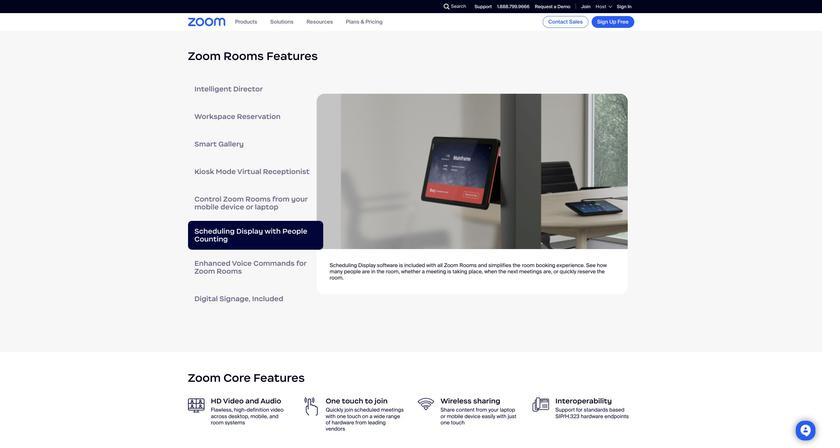 Task type: describe. For each thing, give the bounding box(es) containing it.
sharing
[[473, 397, 501, 406]]

wireless sharing share content from your laptop or mobile device easily with just one touch
[[441, 397, 517, 427]]

solutions
[[270, 19, 294, 25]]

see
[[586, 262, 596, 269]]

a inside scheduling display software is included with all zoom rooms and simplifies the room booking experience. see how many people are in the room, whether a meeting is taking place, when the next meetings are, or quickly reserve the room.
[[422, 269, 425, 276]]

1 vertical spatial and
[[246, 397, 259, 406]]

up
[[610, 18, 617, 25]]

laptop inside wireless sharing share content from your laptop or mobile device easily with just one touch
[[500, 407, 515, 414]]

tab list containing intelligent director
[[188, 76, 323, 313]]

digital
[[195, 295, 218, 304]]

interoperability support for standards based sip/h.323 hardware endpoints
[[556, 397, 629, 420]]

commands
[[254, 259, 295, 268]]

features for zoom rooms features
[[267, 49, 318, 63]]

intelligent director
[[195, 85, 263, 94]]

core
[[224, 371, 251, 386]]

place,
[[469, 269, 483, 276]]

or inside scheduling display software is included with all zoom rooms and simplifies the room booking experience. see how many people are in the room, whether a meeting is taking place, when the next meetings are, or quickly reserve the room.
[[554, 269, 559, 276]]

when
[[485, 269, 497, 276]]

of
[[326, 420, 331, 427]]

wide
[[374, 414, 385, 420]]

products
[[235, 19, 257, 25]]

hd
[[211, 397, 222, 406]]

across
[[211, 414, 227, 420]]

one
[[326, 397, 340, 406]]

for inside 'interoperability support for standards based sip/h.323 hardware endpoints'
[[576, 407, 583, 414]]

features for zoom core features
[[254, 371, 305, 386]]

software
[[377, 262, 398, 269]]

the left next
[[499, 269, 507, 276]]

zoom core features
[[188, 371, 305, 386]]

search
[[451, 3, 466, 9]]

zoom inside scheduling display software is included with all zoom rooms and simplifies the room booking experience. see how many people are in the room, whether a meeting is taking place, when the next meetings are, or quickly reserve the room.
[[444, 262, 458, 269]]

scheduling for scheduling display with people counting
[[195, 227, 235, 236]]

search image
[[444, 4, 450, 10]]

definition
[[247, 407, 269, 414]]

display for with
[[237, 227, 263, 236]]

one inside wireless sharing share content from your laptop or mobile device easily with just one touch
[[441, 420, 450, 427]]

virtual
[[237, 167, 261, 176]]

support link
[[475, 4, 492, 9]]

in
[[371, 269, 376, 276]]

scheduling display with people counting group
[[317, 94, 628, 295]]

mode
[[216, 167, 236, 176]]

1.888.799.9666
[[497, 4, 530, 9]]

the right simplifies
[[513, 262, 521, 269]]

experience.
[[557, 262, 585, 269]]

room for is
[[522, 262, 535, 269]]

vendors
[[326, 426, 345, 433]]

kiosk mode virtual receptionist
[[195, 167, 310, 176]]

voice
[[232, 259, 252, 268]]

from inside wireless sharing share content from your laptop or mobile device easily with just one touch
[[476, 407, 487, 414]]

tabbed carousel element
[[188, 76, 635, 313]]

hd video and audio flawless, high-definition video across desktop, mobile, and room systems
[[211, 397, 284, 427]]

people
[[283, 227, 308, 236]]

smart
[[195, 140, 217, 149]]

interoperability
[[556, 397, 612, 406]]

resources button
[[307, 19, 333, 25]]

meeting
[[426, 269, 446, 276]]

reserve
[[578, 269, 596, 276]]

touch inside wireless sharing share content from your laptop or mobile device easily with just one touch
[[451, 420, 465, 427]]

your inside wireless sharing share content from your laptop or mobile device easily with just one touch
[[489, 407, 499, 414]]

1 horizontal spatial is
[[448, 269, 452, 276]]

are
[[362, 269, 370, 276]]

or for zoom
[[246, 203, 253, 212]]

sales
[[569, 18, 583, 25]]

sign for sign up free
[[597, 18, 608, 25]]

video
[[223, 397, 244, 406]]

smart gallery
[[195, 140, 244, 149]]

your inside control zoom rooms from your mobile device or laptop
[[291, 195, 308, 204]]

sign in
[[617, 4, 632, 9]]

in
[[628, 4, 632, 9]]

just
[[508, 414, 517, 420]]

based
[[610, 407, 625, 414]]

contact
[[549, 18, 568, 25]]

request a demo
[[535, 4, 571, 9]]

intelligent director button
[[188, 76, 323, 103]]

all
[[438, 262, 443, 269]]

request
[[535, 4, 553, 9]]

and inside scheduling display software is included with all zoom rooms and simplifies the room booking experience. see how many people are in the room, whether a meeting is taking place, when the next meetings are, or quickly reserve the room.
[[478, 262, 487, 269]]

1 vertical spatial join
[[345, 407, 353, 414]]

zoom rooms features
[[188, 49, 318, 63]]

zoom inside enhanced voice commands for zoom rooms
[[195, 267, 215, 276]]

meetings inside scheduling display software is included with all zoom rooms and simplifies the room booking experience. see how many people are in the room, whether a meeting is taking place, when the next meetings are, or quickly reserve the room.
[[520, 269, 542, 276]]

zoom logo image
[[188, 18, 225, 26]]

2 vertical spatial and
[[269, 414, 279, 420]]

video
[[271, 407, 284, 414]]

rooms inside scheduling display software is included with all zoom rooms and simplifies the room booking experience. see how many people are in the room, whether a meeting is taking place, when the next meetings are, or quickly reserve the room.
[[460, 262, 477, 269]]

integrated scheduling image
[[317, 94, 628, 250]]

control
[[195, 195, 222, 204]]

workspace reservation
[[195, 112, 281, 121]]

kiosk mode virtual receptionist button
[[188, 158, 323, 186]]

products button
[[235, 19, 257, 25]]



Task type: vqa. For each thing, say whether or not it's contained in the screenshot.
Hardware in One touch to join Quickly join scheduled meetings with one touch on a wide range of hardware from leading vendors
yes



Task type: locate. For each thing, give the bounding box(es) containing it.
0 vertical spatial features
[[267, 49, 318, 63]]

desktop,
[[228, 414, 249, 420]]

0 horizontal spatial display
[[237, 227, 263, 236]]

range
[[386, 414, 400, 420]]

scheduling display with people counting
[[195, 227, 308, 244]]

scheduling up enhanced
[[195, 227, 235, 236]]

systems
[[225, 420, 245, 427]]

or inside wireless sharing share content from your laptop or mobile device easily with just one touch
[[441, 414, 446, 420]]

one up vendors
[[337, 414, 346, 420]]

support right 'search'
[[475, 4, 492, 9]]

0 horizontal spatial one
[[337, 414, 346, 420]]

1 vertical spatial a
[[422, 269, 425, 276]]

and left simplifies
[[478, 262, 487, 269]]

mobile
[[195, 203, 219, 212], [447, 414, 464, 420]]

1 horizontal spatial meetings
[[520, 269, 542, 276]]

room.
[[330, 275, 344, 282]]

2 horizontal spatial or
[[554, 269, 559, 276]]

is
[[399, 262, 403, 269], [448, 269, 452, 276]]

1 horizontal spatial one
[[441, 420, 450, 427]]

included
[[252, 295, 283, 304]]

0 horizontal spatial mobile
[[195, 203, 219, 212]]

people
[[344, 269, 361, 276]]

0 horizontal spatial meetings
[[381, 407, 404, 414]]

room inside scheduling display software is included with all zoom rooms and simplifies the room booking experience. see how many people are in the room, whether a meeting is taking place, when the next meetings are, or quickly reserve the room.
[[522, 262, 535, 269]]

0 horizontal spatial or
[[246, 203, 253, 212]]

1 vertical spatial your
[[489, 407, 499, 414]]

support
[[475, 4, 492, 9], [556, 407, 575, 414]]

for down interoperability
[[576, 407, 583, 414]]

1 horizontal spatial support
[[556, 407, 575, 414]]

with inside wireless sharing share content from your laptop or mobile device easily with just one touch
[[497, 414, 507, 420]]

one
[[337, 414, 346, 420], [441, 420, 450, 427]]

wireless sharing image
[[418, 398, 434, 412]]

1 vertical spatial display
[[358, 262, 376, 269]]

one down share
[[441, 420, 450, 427]]

quickly
[[560, 269, 577, 276]]

0 vertical spatial from
[[272, 195, 290, 204]]

workspace
[[195, 112, 235, 121]]

1 horizontal spatial room
[[522, 262, 535, 269]]

and up definition on the left bottom
[[246, 397, 259, 406]]

0 horizontal spatial hardware
[[332, 420, 354, 427]]

2 vertical spatial from
[[356, 420, 367, 427]]

display down control zoom rooms from your mobile device or laptop
[[237, 227, 263, 236]]

high-
[[234, 407, 247, 414]]

0 horizontal spatial scheduling
[[195, 227, 235, 236]]

1 horizontal spatial or
[[441, 414, 446, 420]]

or for sharing
[[441, 414, 446, 420]]

control zoom rooms from your mobile device or laptop
[[195, 195, 308, 212]]

hardware right of in the left bottom of the page
[[332, 420, 354, 427]]

1 vertical spatial or
[[554, 269, 559, 276]]

telephone image
[[533, 398, 549, 413]]

1 horizontal spatial sign
[[617, 4, 627, 9]]

0 vertical spatial device
[[221, 203, 244, 212]]

from down sharing at right
[[476, 407, 487, 414]]

hardware inside 'interoperability support for standards based sip/h.323 hardware endpoints'
[[581, 414, 604, 420]]

enhanced voice commands for zoom rooms button
[[188, 250, 323, 286]]

smart gallery button
[[188, 131, 323, 158]]

support inside 'interoperability support for standards based sip/h.323 hardware endpoints'
[[556, 407, 575, 414]]

your down sharing at right
[[489, 407, 499, 414]]

join right to
[[375, 397, 388, 406]]

join link
[[582, 4, 591, 9]]

0 horizontal spatial join
[[345, 407, 353, 414]]

1 horizontal spatial a
[[422, 269, 425, 276]]

scheduling inside scheduling display with people counting
[[195, 227, 235, 236]]

0 vertical spatial laptop
[[255, 203, 279, 212]]

0 vertical spatial join
[[375, 397, 388, 406]]

four people on a computer screen image
[[188, 398, 204, 414]]

room right next
[[522, 262, 535, 269]]

for right commands
[[296, 259, 307, 268]]

1 horizontal spatial device
[[465, 414, 481, 420]]

for
[[296, 259, 307, 268], [576, 407, 583, 414]]

0 horizontal spatial and
[[246, 397, 259, 406]]

simplifies
[[489, 262, 512, 269]]

scheduling up room.
[[330, 262, 357, 269]]

hardware down interoperability
[[581, 414, 604, 420]]

scheduling
[[195, 227, 235, 236], [330, 262, 357, 269]]

0 horizontal spatial from
[[272, 195, 290, 204]]

with left just
[[497, 414, 507, 420]]

0 horizontal spatial your
[[291, 195, 308, 204]]

1 vertical spatial scheduling
[[330, 262, 357, 269]]

room inside hd video and audio flawless, high-definition video across desktop, mobile, and room systems
[[211, 420, 224, 427]]

resources
[[307, 19, 333, 25]]

sign up free link
[[592, 16, 635, 28]]

1 horizontal spatial scheduling
[[330, 262, 357, 269]]

0 vertical spatial and
[[478, 262, 487, 269]]

1 horizontal spatial hardware
[[581, 414, 604, 420]]

scheduling inside scheduling display software is included with all zoom rooms and simplifies the room booking experience. see how many people are in the room, whether a meeting is taking place, when the next meetings are, or quickly reserve the room.
[[330, 262, 357, 269]]

laptop up scheduling display with people counting button
[[255, 203, 279, 212]]

display
[[237, 227, 263, 236], [358, 262, 376, 269]]

1 vertical spatial laptop
[[500, 407, 515, 414]]

0 vertical spatial for
[[296, 259, 307, 268]]

display inside scheduling display software is included with all zoom rooms and simplifies the room booking experience. see how many people are in the room, whether a meeting is taking place, when the next meetings are, or quickly reserve the room.
[[358, 262, 376, 269]]

scheduling display software is included with all zoom rooms and simplifies the room booking experience. see how many people are in the room, whether a meeting is taking place, when the next meetings are, or quickly reserve the room.
[[330, 262, 607, 282]]

free
[[618, 18, 629, 25]]

0 horizontal spatial device
[[221, 203, 244, 212]]

2 vertical spatial a
[[370, 414, 373, 420]]

sign left up
[[597, 18, 608, 25]]

or down 'wireless'
[[441, 414, 446, 420]]

room for audio
[[211, 420, 224, 427]]

1 vertical spatial for
[[576, 407, 583, 414]]

a right 'whether'
[[422, 269, 425, 276]]

meetings inside one touch to join quickly join scheduled meetings with one touch on a wide range of hardware from leading vendors
[[381, 407, 404, 414]]

display left software
[[358, 262, 376, 269]]

quickly
[[326, 407, 343, 414]]

from down receptionist
[[272, 195, 290, 204]]

sign in link
[[617, 4, 632, 9]]

0 vertical spatial support
[[475, 4, 492, 9]]

1 horizontal spatial join
[[375, 397, 388, 406]]

easily
[[482, 414, 496, 420]]

1 vertical spatial from
[[476, 407, 487, 414]]

scheduling for scheduling display software is included with all zoom rooms and simplifies the room booking experience. see how many people are in the room, whether a meeting is taking place, when the next meetings are, or quickly reserve the room.
[[330, 262, 357, 269]]

is left taking
[[448, 269, 452, 276]]

a left demo
[[554, 4, 557, 9]]

content
[[456, 407, 475, 414]]

or right are,
[[554, 269, 559, 276]]

join right quickly at the bottom left of page
[[345, 407, 353, 414]]

how
[[597, 262, 607, 269]]

booking
[[536, 262, 556, 269]]

2 horizontal spatial and
[[478, 262, 487, 269]]

card label element
[[317, 94, 628, 295]]

scheduling display with people counting button
[[188, 221, 323, 250]]

1 horizontal spatial mobile
[[447, 414, 464, 420]]

host button
[[596, 4, 612, 10]]

or up scheduling display with people counting on the bottom left of page
[[246, 203, 253, 212]]

room
[[522, 262, 535, 269], [211, 420, 224, 427]]

search image
[[444, 4, 450, 10]]

1 horizontal spatial display
[[358, 262, 376, 269]]

plans
[[346, 19, 360, 25]]

plans & pricing link
[[346, 19, 383, 25]]

the right the see
[[597, 269, 605, 276]]

1 horizontal spatial laptop
[[500, 407, 515, 414]]

to
[[365, 397, 373, 406]]

display for software
[[358, 262, 376, 269]]

0 vertical spatial your
[[291, 195, 308, 204]]

1 vertical spatial room
[[211, 420, 224, 427]]

with up vendors
[[326, 414, 336, 420]]

touch
[[342, 397, 363, 406], [347, 414, 361, 420], [451, 420, 465, 427]]

next
[[508, 269, 518, 276]]

digital signage, included button
[[188, 286, 323, 313]]

join
[[582, 4, 591, 9]]

laptop right easily
[[500, 407, 515, 414]]

0 horizontal spatial for
[[296, 259, 307, 268]]

reservation
[[237, 112, 281, 121]]

0 vertical spatial or
[[246, 203, 253, 212]]

leading
[[368, 420, 386, 427]]

0 horizontal spatial a
[[370, 414, 373, 420]]

from inside control zoom rooms from your mobile device or laptop
[[272, 195, 290, 204]]

sign left in
[[617, 4, 627, 9]]

plans & pricing
[[346, 19, 383, 25]]

kiosk
[[195, 167, 214, 176]]

one inside one touch to join quickly join scheduled meetings with one touch on a wide range of hardware from leading vendors
[[337, 414, 346, 420]]

0 horizontal spatial room
[[211, 420, 224, 427]]

with inside scheduling display software is included with all zoom rooms and simplifies the room booking experience. see how many people are in the room, whether a meeting is taking place, when the next meetings are, or quickly reserve the room.
[[427, 262, 436, 269]]

or inside control zoom rooms from your mobile device or laptop
[[246, 203, 253, 212]]

for inside enhanced voice commands for zoom rooms
[[296, 259, 307, 268]]

director
[[233, 85, 263, 94]]

device inside wireless sharing share content from your laptop or mobile device easily with just one touch
[[465, 414, 481, 420]]

enhanced voice commands for zoom rooms
[[195, 259, 307, 276]]

intelligent
[[195, 85, 232, 94]]

mobile,
[[251, 414, 268, 420]]

1 vertical spatial sign
[[597, 18, 608, 25]]

device
[[221, 203, 244, 212], [465, 414, 481, 420]]

mobile inside wireless sharing share content from your laptop or mobile device easily with just one touch
[[447, 414, 464, 420]]

share
[[441, 407, 455, 414]]

the right in
[[377, 269, 385, 276]]

room down flawless,
[[211, 420, 224, 427]]

0 vertical spatial scheduling
[[195, 227, 235, 236]]

host
[[596, 4, 607, 10]]

2 horizontal spatial a
[[554, 4, 557, 9]]

zoom
[[188, 49, 221, 63], [223, 195, 244, 204], [444, 262, 458, 269], [195, 267, 215, 276], [188, 371, 221, 386]]

0 vertical spatial a
[[554, 4, 557, 9]]

2 vertical spatial or
[[441, 414, 446, 420]]

from inside one touch to join quickly join scheduled meetings with one touch on a wide range of hardware from leading vendors
[[356, 420, 367, 427]]

with inside scheduling display with people counting
[[265, 227, 281, 236]]

request a demo link
[[535, 4, 571, 9]]

from down the scheduled at bottom left
[[356, 420, 367, 427]]

contact sales link
[[543, 16, 589, 28]]

hardware inside one touch to join quickly join scheduled meetings with one touch on a wide range of hardware from leading vendors
[[332, 420, 354, 427]]

0 vertical spatial mobile
[[195, 203, 219, 212]]

1 horizontal spatial your
[[489, 407, 499, 414]]

finger tapping icon image
[[303, 398, 319, 416]]

wireless
[[441, 397, 472, 406]]

on
[[362, 414, 368, 420]]

0 vertical spatial room
[[522, 262, 535, 269]]

hardware
[[581, 414, 604, 420], [332, 420, 354, 427]]

control zoom rooms from your mobile device or laptop button
[[188, 186, 323, 221]]

None search field
[[420, 1, 445, 12]]

0 horizontal spatial laptop
[[255, 203, 279, 212]]

2 horizontal spatial from
[[476, 407, 487, 414]]

many
[[330, 269, 343, 276]]

rooms inside enhanced voice commands for zoom rooms
[[217, 267, 242, 276]]

mobile up counting
[[195, 203, 219, 212]]

touch left on
[[347, 414, 361, 420]]

sign for sign in
[[617, 4, 627, 9]]

device inside control zoom rooms from your mobile device or laptop
[[221, 203, 244, 212]]

with left people
[[265, 227, 281, 236]]

your down receptionist
[[291, 195, 308, 204]]

support down interoperability
[[556, 407, 575, 414]]

mobile inside control zoom rooms from your mobile device or laptop
[[195, 203, 219, 212]]

signage,
[[220, 295, 251, 304]]

display inside scheduling display with people counting
[[237, 227, 263, 236]]

0 vertical spatial meetings
[[520, 269, 542, 276]]

meetings left are,
[[520, 269, 542, 276]]

0 horizontal spatial is
[[399, 262, 403, 269]]

a inside one touch to join quickly join scheduled meetings with one touch on a wide range of hardware from leading vendors
[[370, 414, 373, 420]]

scheduled
[[355, 407, 380, 414]]

standards
[[584, 407, 608, 414]]

a right on
[[370, 414, 373, 420]]

with left "all"
[[427, 262, 436, 269]]

included
[[404, 262, 425, 269]]

1 horizontal spatial and
[[269, 414, 279, 420]]

or
[[246, 203, 253, 212], [554, 269, 559, 276], [441, 414, 446, 420]]

are,
[[544, 269, 553, 276]]

receptionist
[[263, 167, 310, 176]]

1 vertical spatial support
[[556, 407, 575, 414]]

&
[[361, 19, 364, 25]]

0 horizontal spatial support
[[475, 4, 492, 9]]

1 vertical spatial mobile
[[447, 414, 464, 420]]

from
[[272, 195, 290, 204], [476, 407, 487, 414], [356, 420, 367, 427]]

1 horizontal spatial from
[[356, 420, 367, 427]]

contact sales
[[549, 18, 583, 25]]

with
[[265, 227, 281, 236], [427, 262, 436, 269], [326, 414, 336, 420], [497, 414, 507, 420]]

solutions button
[[270, 19, 294, 25]]

0 vertical spatial sign
[[617, 4, 627, 9]]

rooms inside control zoom rooms from your mobile device or laptop
[[246, 195, 271, 204]]

audio
[[261, 397, 281, 406]]

tab list
[[188, 76, 323, 313]]

pricing
[[366, 19, 383, 25]]

1.888.799.9666 link
[[497, 4, 530, 9]]

1 horizontal spatial for
[[576, 407, 583, 414]]

0 vertical spatial display
[[237, 227, 263, 236]]

1 vertical spatial device
[[465, 414, 481, 420]]

laptop inside control zoom rooms from your mobile device or laptop
[[255, 203, 279, 212]]

is right software
[[399, 262, 403, 269]]

and right 'mobile,'
[[269, 414, 279, 420]]

touch left to
[[342, 397, 363, 406]]

touch down content
[[451, 420, 465, 427]]

mobile down 'wireless'
[[447, 414, 464, 420]]

1 vertical spatial features
[[254, 371, 305, 386]]

1 vertical spatial meetings
[[381, 407, 404, 414]]

room,
[[386, 269, 400, 276]]

meetings up leading
[[381, 407, 404, 414]]

zoom inside control zoom rooms from your mobile device or laptop
[[223, 195, 244, 204]]

with inside one touch to join quickly join scheduled meetings with one touch on a wide range of hardware from leading vendors
[[326, 414, 336, 420]]

0 horizontal spatial sign
[[597, 18, 608, 25]]



